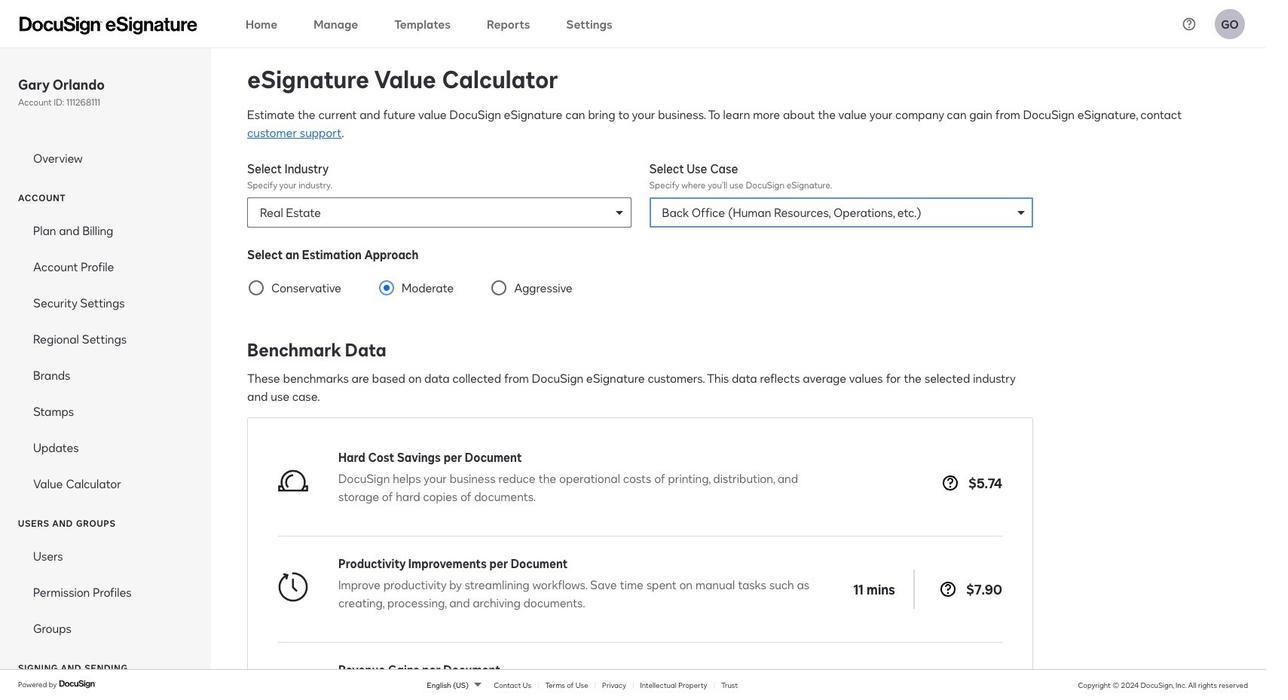 Task type: locate. For each thing, give the bounding box(es) containing it.
hard cost savings per document image
[[278, 466, 308, 496]]

docusign image
[[59, 679, 97, 691]]



Task type: describe. For each thing, give the bounding box(es) containing it.
productivity improvements per document image
[[278, 572, 308, 603]]

users and groups element
[[0, 538, 211, 647]]

docusign agreement cloud ux image
[[20, 16, 198, 34]]

account element
[[0, 213, 211, 502]]



Task type: vqa. For each thing, say whether or not it's contained in the screenshot.
DocuSign image
yes



